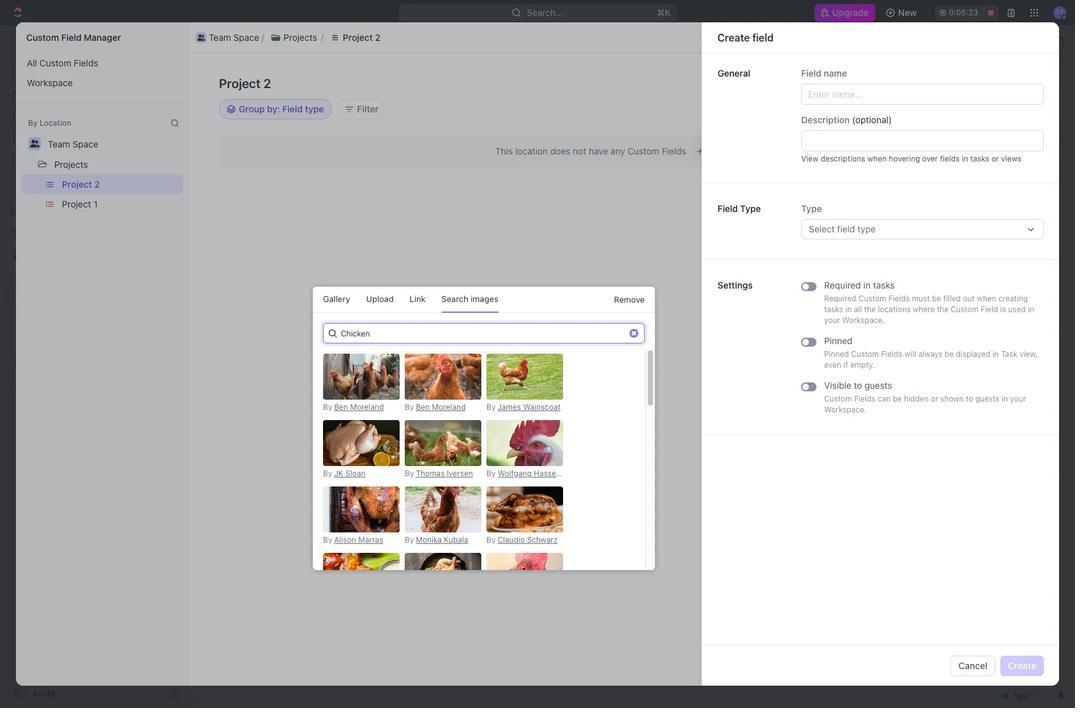 Task type: locate. For each thing, give the bounding box(es) containing it.
1 horizontal spatial or
[[992, 154, 1000, 164]]

create right send button
[[1008, 660, 1037, 671]]

1 horizontal spatial ben moreland link
[[416, 402, 466, 412]]

pinned up the even
[[825, 349, 849, 359]]

this location does not have any custom fields
[[496, 146, 686, 156]]

your down view,
[[1011, 394, 1027, 404]]

0 horizontal spatial ben
[[334, 402, 348, 412]]

your up "power"
[[825, 316, 841, 325]]

17 mins up search tasks... text box
[[964, 121, 991, 131]]

17
[[873, 49, 881, 58], [964, 121, 972, 131], [964, 142, 972, 151], [964, 162, 972, 172]]

by ben moreland down dates
[[405, 402, 466, 412]]

be inside visible to guests custom fields can be hidden or shown to guests in your workspace.
[[893, 394, 902, 404]]

3 changed status from from the top
[[781, 213, 860, 223]]

mins left views
[[974, 162, 991, 172]]

marras
[[358, 535, 384, 545]]

workspace.
[[843, 316, 885, 325], [825, 405, 867, 415]]

add task
[[983, 82, 1022, 93]]

search inside button
[[873, 118, 903, 129]]

1 vertical spatial workspace.
[[825, 405, 867, 415]]

add for add existing field
[[860, 78, 877, 89]]

mins up search tasks... text box
[[974, 121, 991, 131]]

guests right shown
[[976, 394, 1000, 404]]

team space button down the 'location'
[[42, 133, 104, 154]]

pinned right "tag"
[[825, 335, 853, 346]]

1 vertical spatial 15
[[964, 316, 972, 325]]

team
[[209, 32, 231, 42], [215, 35, 237, 46], [48, 139, 70, 149], [31, 248, 53, 259]]

17 for added watcher:
[[964, 162, 972, 172]]

0 horizontal spatial or
[[931, 394, 939, 404]]

user group image up projects / project 2
[[203, 38, 211, 44]]

visible to guests custom fields can be hidden or shown to guests in your workspace.
[[825, 380, 1027, 415]]

from up descriptions
[[841, 142, 858, 151]]

cancel button
[[951, 656, 996, 676]]

0 horizontal spatial to do
[[887, 142, 910, 151]]

search images
[[442, 294, 499, 304]]

in progress up the locations
[[868, 285, 913, 294]]

16 mins
[[964, 213, 991, 223]]

1 horizontal spatial be
[[933, 294, 942, 303]]

add inside button
[[131, 490, 148, 501]]

by ben moreland for second ben moreland link from the right
[[323, 402, 384, 412]]

0 horizontal spatial activity
[[758, 82, 802, 97]]

always
[[919, 349, 943, 359]]

added left watcher:
[[800, 162, 823, 172]]

fields inside button
[[74, 57, 98, 68]]

1 horizontal spatial the
[[937, 305, 949, 314]]

1 horizontal spatial team space link
[[199, 33, 268, 49]]

progress down 'eloisefrancis23@gmail.'
[[879, 213, 911, 223]]

1 horizontal spatial do
[[937, 316, 947, 325]]

15 mins right filled
[[964, 285, 991, 294]]

by james wainscoat
[[487, 402, 561, 412]]

4 changed status from from the top
[[781, 285, 860, 294]]

activity up created
[[758, 82, 802, 97]]

fields inside pinned pinned custom fields will always be displayed in task view, even if empty.
[[882, 349, 903, 359]]

2 vertical spatial complete
[[868, 316, 907, 325]]

15 for in progress
[[964, 285, 972, 294]]

1 progress from the top
[[879, 213, 911, 223]]

task right new
[[1003, 82, 1022, 93]]

space down project 1
[[55, 248, 81, 259]]

manager
[[84, 32, 121, 43]]

view,
[[1020, 349, 1038, 359]]

1 horizontal spatial projects link
[[276, 33, 329, 49]]

2 horizontal spatial /
[[331, 35, 334, 46]]

create inside 'create new field' button
[[953, 78, 981, 89]]

or
[[992, 154, 1000, 164], [931, 394, 939, 404]]

0 horizontal spatial the
[[865, 305, 876, 314]]

user group image down the spaces
[[13, 250, 23, 258]]

create new field
[[953, 78, 1022, 89]]

moreland left james
[[432, 402, 466, 412]]

1 vertical spatial 17 mins
[[964, 142, 991, 151]]

progress up the locations
[[879, 285, 911, 294]]

in inside visible to guests custom fields can be hidden or shown to guests in your workspace.
[[1002, 394, 1009, 404]]

0 vertical spatial tasks
[[971, 154, 990, 164]]

task left view,
[[1002, 349, 1018, 359]]

1 vertical spatial 15 mins
[[964, 316, 991, 325]]

fields up workspace button
[[74, 57, 98, 68]]

1 horizontal spatial moreland
[[432, 402, 466, 412]]

be right always
[[945, 349, 954, 359]]

fields inside required in tasks required custom fields must be filled out when creating tasks in all the locations where the custom field is used in your workspace.
[[889, 294, 910, 303]]

0 vertical spatial team space button
[[194, 30, 262, 45]]

2 vertical spatial list
[[16, 174, 188, 214]]

mins down out
[[974, 316, 991, 325]]

spaces
[[10, 207, 37, 217]]

your inside visible to guests custom fields can be hidden or shown to guests in your workspace.
[[1011, 394, 1027, 404]]

2 horizontal spatial tasks
[[971, 154, 990, 164]]

field left name
[[802, 68, 822, 79]]

field
[[61, 32, 82, 43], [802, 68, 822, 79], [718, 203, 738, 214], [981, 305, 999, 314]]

1 horizontal spatial field
[[915, 78, 933, 89]]

0 vertical spatial 17 mins
[[964, 121, 991, 131]]

from up all
[[841, 285, 858, 294]]

project inside button
[[62, 199, 91, 210]]

mins right filled
[[974, 285, 991, 294]]

1 vertical spatial to do
[[924, 316, 947, 325]]

progress for to
[[879, 213, 911, 223]]

all
[[27, 57, 37, 68]]

1 vertical spatial do
[[937, 316, 947, 325]]

by location
[[28, 118, 71, 128]]

fields inside visible to guests custom fields can be hidden or shown to guests in your workspace.
[[855, 394, 876, 404]]

2 ben moreland link from the left
[[416, 402, 466, 412]]

team space right user group image
[[209, 32, 259, 42]]

fields left can
[[855, 394, 876, 404]]

2 status from the top
[[817, 193, 839, 202]]

by for alison marras link at left bottom
[[323, 535, 332, 545]]

complete inside to complete
[[778, 224, 812, 233]]

1 vertical spatial tasks
[[873, 280, 895, 291]]

the right all
[[865, 305, 876, 314]]

descriptions
[[821, 154, 866, 164]]

0 horizontal spatial be
[[893, 394, 902, 404]]

17 right fields
[[964, 162, 972, 172]]

share button
[[886, 43, 926, 64]]

8686faf0v
[[158, 322, 198, 331]]

1 horizontal spatial your
[[1011, 394, 1027, 404]]

2 ben from the left
[[416, 402, 430, 412]]

0 vertical spatial added
[[800, 162, 823, 172]]

2 the from the left
[[937, 305, 949, 314]]

0 vertical spatial search
[[873, 118, 903, 129]]

all custom fields button
[[21, 53, 183, 73]]

1 17 mins from the top
[[964, 121, 991, 131]]

create
[[718, 32, 750, 43], [953, 78, 981, 89], [707, 146, 732, 156], [1008, 660, 1037, 671]]

None text field
[[802, 130, 1044, 151]]

activity inside task sidebar content section
[[758, 82, 802, 97]]

projects
[[284, 32, 317, 42], [292, 35, 326, 46], [162, 48, 195, 59], [54, 159, 88, 170]]

or for when
[[992, 154, 1000, 164]]

0 vertical spatial complete
[[778, 224, 812, 233]]

0 horizontal spatial projects button
[[49, 154, 94, 174]]

⌘k
[[657, 7, 671, 18]]

docs link
[[5, 105, 185, 126]]

to
[[870, 142, 879, 151], [889, 142, 898, 151], [913, 213, 920, 223], [907, 316, 916, 325], [926, 316, 935, 325], [854, 380, 863, 391], [966, 394, 974, 404]]

moreland for 1st ben moreland link from the right
[[432, 402, 466, 412]]

15 for complete
[[964, 316, 972, 325]]

field inside button
[[1004, 78, 1022, 89]]

is
[[1001, 305, 1007, 314]]

create for one
[[707, 146, 732, 156]]

or left views
[[992, 154, 1000, 164]]

pinned
[[825, 335, 853, 346], [825, 349, 849, 359]]

added for watcher:
[[800, 162, 823, 172]]

0 vertical spatial pinned
[[825, 335, 853, 346]]

fields
[[941, 154, 960, 164]]

list
[[194, 30, 1034, 45], [16, 53, 188, 93], [16, 174, 188, 214]]

1 vertical spatial or
[[931, 394, 939, 404]]

create inside create one button
[[707, 146, 732, 156]]

0 horizontal spatial do
[[900, 142, 910, 151]]

to inside to complete
[[913, 213, 920, 223]]

1 changed from the top
[[783, 142, 815, 151]]

do up 'hovering'
[[900, 142, 910, 151]]

1 horizontal spatial activity
[[1017, 100, 1042, 108]]

location
[[515, 146, 548, 156]]

0 vertical spatial when
[[868, 154, 887, 164]]

2 moreland from the left
[[432, 402, 466, 412]]

field left is
[[981, 305, 999, 314]]

board link
[[236, 115, 263, 133]]

from up to complete
[[841, 193, 858, 202]]

from
[[841, 142, 858, 151], [841, 193, 858, 202], [841, 213, 858, 223], [841, 285, 858, 294], [841, 316, 858, 325]]

from down all
[[841, 316, 858, 325]]

0 horizontal spatial /
[[200, 48, 203, 59]]

project 2 button
[[324, 30, 387, 45], [56, 174, 183, 194]]

create up general
[[718, 32, 750, 43]]

17 mins for from
[[964, 142, 991, 151]]

0 vertical spatial or
[[992, 154, 1000, 164]]

0 vertical spatial to do
[[887, 142, 910, 151]]

mins
[[974, 121, 991, 131], [974, 142, 991, 151], [974, 162, 991, 172], [974, 213, 991, 223], [974, 285, 991, 294], [974, 316, 991, 325]]

by alison marras
[[323, 535, 384, 545]]

1 by ben moreland from the left
[[323, 402, 384, 412]]

upgrade
[[833, 7, 869, 18]]

name
[[824, 68, 847, 79]]

team space button up projects / project 2
[[194, 30, 262, 45]]

1 vertical spatial when
[[977, 294, 997, 303]]

required
[[825, 280, 861, 291], [825, 294, 857, 303]]

1 horizontal spatial add
[[860, 78, 877, 89]]

0 vertical spatial progress
[[879, 213, 911, 223]]

workspace. down 'visible'
[[825, 405, 867, 415]]

1 horizontal spatial when
[[977, 294, 997, 303]]

0 vertical spatial 15
[[964, 285, 972, 294]]

0 vertical spatial be
[[933, 294, 942, 303]]

17 mins for task
[[964, 121, 991, 131]]

tasks right fields
[[971, 154, 990, 164]]

1 horizontal spatial search
[[873, 118, 903, 129]]

to do for 15
[[924, 316, 947, 325]]

0 horizontal spatial team space link
[[31, 244, 183, 264]]

in progress down 'eloisefrancis23@gmail.'
[[868, 213, 913, 223]]

1 vertical spatial list
[[16, 53, 188, 93]]

0 horizontal spatial ben moreland link
[[334, 402, 384, 412]]

2 horizontal spatial be
[[945, 349, 954, 359]]

can
[[878, 394, 891, 404]]

progress for complete
[[879, 285, 911, 294]]

add
[[860, 78, 877, 89], [983, 82, 1000, 93], [131, 490, 148, 501]]

2 vertical spatial be
[[893, 394, 902, 404]]

changed
[[783, 142, 815, 151], [783, 193, 815, 202], [783, 213, 815, 223], [783, 285, 815, 294], [783, 316, 815, 325]]

0 vertical spatial activity
[[758, 82, 802, 97]]

2 vertical spatial 17 mins
[[964, 162, 991, 172]]

0 vertical spatial do
[[900, 142, 910, 151]]

be inside required in tasks required custom fields must be filled out when creating tasks in all the locations where the custom field is used in your workspace.
[[933, 294, 942, 303]]

user group image
[[203, 38, 211, 44], [13, 250, 23, 258]]

15
[[964, 285, 972, 294], [964, 316, 972, 325]]

create left one
[[707, 146, 732, 156]]

1 horizontal spatial project 2 link
[[336, 33, 393, 49]]

1 vertical spatial projects button
[[49, 154, 94, 174]]

search up 'hovering'
[[873, 118, 903, 129]]

1 vertical spatial task
[[1002, 349, 1018, 359]]

0 vertical spatial required
[[825, 280, 861, 291]]

0 vertical spatial 15 mins
[[964, 285, 991, 294]]

0 horizontal spatial tasks
[[825, 305, 844, 314]]

0 horizontal spatial by ben moreland
[[323, 402, 384, 412]]

0 horizontal spatial guests
[[865, 380, 893, 391]]

0 horizontal spatial team space button
[[42, 133, 104, 154]]

field
[[753, 32, 774, 43], [915, 78, 933, 89], [1004, 78, 1022, 89]]

1 horizontal spatial user group image
[[203, 38, 211, 44]]

be inside pinned pinned custom fields will always be displayed in task view, even if empty.
[[945, 349, 954, 359]]

1 vertical spatial activity
[[1017, 100, 1042, 108]]

0:05:23 button
[[936, 5, 999, 20]]

15 right filled
[[964, 285, 972, 294]]

15 down out
[[964, 316, 972, 325]]

0 vertical spatial in progress
[[868, 213, 913, 223]]

1 vertical spatial your
[[1011, 394, 1027, 404]]

1 ben moreland link from the left
[[334, 402, 384, 412]]

tasks up the locations
[[873, 280, 895, 291]]

your
[[825, 316, 841, 325], [1011, 394, 1027, 404]]

17 up search tasks... text box
[[964, 121, 972, 131]]

0 horizontal spatial add
[[131, 490, 148, 501]]

mins left task sidebar navigation tab list
[[974, 142, 991, 151]]

field inside button
[[915, 78, 933, 89]]

fields left will
[[882, 349, 903, 359]]

search for search
[[873, 118, 903, 129]]

2 by ben moreland from the left
[[405, 402, 466, 412]]

creating
[[999, 294, 1028, 303]]

add for add description
[[131, 490, 148, 501]]

hide
[[663, 149, 680, 159]]

tag
[[808, 336, 820, 346]]

list containing all custom fields
[[16, 53, 188, 93]]

15 mins down out
[[964, 316, 991, 325]]

2 15 from the top
[[964, 316, 972, 325]]

to do down where
[[924, 316, 947, 325]]

1 horizontal spatial projects button
[[264, 30, 324, 45]]

do down filled
[[937, 316, 947, 325]]

locations
[[878, 305, 911, 314]]

mins right 16
[[974, 213, 991, 223]]

17 up view descriptions when hovering over fields in tasks or views
[[964, 142, 972, 151]]

subtasks button
[[157, 531, 211, 554]]

guests up can
[[865, 380, 893, 391]]

0 vertical spatial your
[[825, 316, 841, 325]]

0:05:23
[[949, 8, 979, 17]]

1 vertical spatial search
[[442, 294, 469, 304]]

search button
[[857, 115, 907, 133]]

0 horizontal spatial your
[[825, 316, 841, 325]]

by
[[28, 118, 38, 128], [323, 402, 332, 412], [405, 402, 414, 412], [487, 402, 496, 412], [323, 469, 332, 478], [405, 469, 414, 478], [487, 469, 496, 478], [323, 535, 332, 545], [405, 535, 414, 545], [487, 535, 496, 545]]

1 vertical spatial pinned
[[825, 349, 849, 359]]

team space down the spaces
[[31, 248, 81, 259]]

added left "tag"
[[783, 336, 806, 346]]

Edit task name text field
[[106, 346, 656, 370]]

be left filled
[[933, 294, 942, 303]]

2 15 mins from the top
[[964, 316, 991, 325]]

1 horizontal spatial by ben moreland
[[405, 402, 466, 412]]

1 moreland from the left
[[350, 402, 384, 412]]

1 15 mins from the top
[[964, 285, 991, 294]]

by for claudio schwarz link
[[487, 535, 496, 545]]

workspace. down all
[[843, 316, 885, 325]]

changed status from
[[781, 142, 860, 151], [781, 193, 860, 202], [781, 213, 860, 223], [781, 285, 860, 294], [781, 316, 860, 325]]

status
[[817, 142, 839, 151], [817, 193, 839, 202], [817, 213, 839, 223], [817, 285, 839, 294], [817, 316, 839, 325]]

one
[[734, 146, 747, 156]]

be for custom
[[945, 349, 954, 359]]

be
[[933, 294, 942, 303], [945, 349, 954, 359], [893, 394, 902, 404]]

0 horizontal spatial search
[[442, 294, 469, 304]]

space up projects / project 2
[[239, 35, 265, 46]]

0 horizontal spatial moreland
[[350, 402, 384, 412]]

when left 'hovering'
[[868, 154, 887, 164]]

2 horizontal spatial add
[[983, 82, 1000, 93]]

1 ben from the left
[[334, 402, 348, 412]]

0 horizontal spatial when
[[868, 154, 887, 164]]

2 17 mins from the top
[[964, 142, 991, 151]]

space inside 'tree'
[[55, 248, 81, 259]]

field inside required in tasks required custom fields must be filled out when creating tasks in all the locations where the custom field is used in your workspace.
[[981, 305, 999, 314]]

1 horizontal spatial guests
[[976, 394, 1000, 404]]

1 vertical spatial in progress
[[868, 285, 913, 294]]

or for guests
[[931, 394, 939, 404]]

to do up 'hovering'
[[887, 142, 910, 151]]

search left images
[[442, 294, 469, 304]]

1 required from the top
[[825, 280, 861, 291]]

task sidebar navigation tab list
[[1016, 77, 1044, 152]]

search...
[[527, 7, 564, 18]]

do
[[900, 142, 910, 151], [937, 316, 947, 325]]

0 vertical spatial list
[[194, 30, 1034, 45]]

task inside add task button
[[1003, 82, 1022, 93]]

0 vertical spatial projects button
[[264, 30, 324, 45]]

space
[[234, 32, 259, 42], [239, 35, 265, 46], [73, 139, 98, 149], [55, 248, 81, 259]]

17 mins right fields
[[964, 162, 991, 172]]

by ben moreland down the edit task name text field
[[323, 402, 384, 412]]

Enter name... text field
[[802, 84, 1044, 105]]

2 required from the top
[[825, 294, 857, 303]]

5 status from the top
[[817, 316, 839, 325]]

this
[[813, 121, 826, 131]]

moreland down the edit task name text field
[[350, 402, 384, 412]]

by for wolfgang hasselmann link
[[487, 469, 496, 478]]

project 2
[[343, 32, 381, 42], [352, 35, 390, 46], [219, 76, 271, 91], [222, 76, 298, 97], [62, 179, 100, 190]]

calendar
[[326, 118, 364, 129]]

be for guests
[[893, 394, 902, 404]]

ben moreland link
[[334, 402, 384, 412], [416, 402, 466, 412]]

17 mins left task sidebar navigation tab list
[[964, 142, 991, 151]]

be right can
[[893, 394, 902, 404]]

1 in progress from the top
[[868, 213, 913, 223]]

the down filled
[[937, 305, 949, 314]]

tasks left all
[[825, 305, 844, 314]]

activity down add task button
[[1017, 100, 1042, 108]]

team space inside 'tree'
[[31, 248, 81, 259]]

2 progress from the top
[[879, 285, 911, 294]]

1 vertical spatial user group image
[[13, 250, 23, 258]]

search for search images
[[442, 294, 469, 304]]

or left shown
[[931, 394, 939, 404]]

fields up the locations
[[889, 294, 910, 303]]

gallery
[[323, 294, 350, 304]]

will
[[905, 349, 917, 359]]

custom inside pinned pinned custom fields will always be displayed in task view, even if empty.
[[852, 349, 879, 359]]

list containing project 2
[[16, 174, 188, 214]]

create left new
[[953, 78, 981, 89]]

when inside required in tasks required custom fields must be filled out when creating tasks in all the locations where the custom field is used in your workspace.
[[977, 294, 997, 303]]

jk
[[334, 469, 344, 478]]

or inside visible to guests custom fields can be hidden or shown to guests in your workspace.
[[931, 394, 939, 404]]

1 15 from the top
[[964, 285, 972, 294]]

project 2 inside project 2 link
[[352, 35, 390, 46]]

create one button
[[692, 144, 752, 159]]

0 vertical spatial task
[[1003, 82, 1022, 93]]

Search... text field
[[330, 324, 625, 343]]

projects link
[[276, 33, 329, 49], [162, 48, 195, 59]]

when right out
[[977, 294, 997, 303]]

2 in progress from the top
[[868, 285, 913, 294]]

0 horizontal spatial user group image
[[13, 250, 23, 258]]

2
[[375, 32, 381, 42], [385, 35, 390, 46], [240, 48, 245, 59], [264, 76, 271, 91], [283, 76, 294, 97], [94, 179, 100, 190]]

projects button
[[264, 30, 324, 45], [49, 154, 94, 174]]

1 vertical spatial be
[[945, 349, 954, 359]]

team space
[[209, 32, 259, 42], [215, 35, 265, 46], [48, 139, 98, 149], [31, 248, 81, 259]]

from down com
[[841, 213, 858, 223]]

2 mins from the top
[[974, 142, 991, 151]]



Task type: vqa. For each thing, say whether or not it's contained in the screenshot.
15 MINS
yes



Task type: describe. For each thing, give the bounding box(es) containing it.
8686faf0v button
[[153, 319, 203, 335]]

1 mins from the top
[[974, 121, 991, 131]]

type
[[741, 203, 761, 214]]

15 mins for complete
[[964, 316, 991, 325]]

2 changed status from from the top
[[781, 193, 860, 202]]

user group image
[[197, 34, 205, 41]]

where
[[913, 305, 935, 314]]

15 mins for in progress
[[964, 285, 991, 294]]

4 from from the top
[[841, 285, 858, 294]]

send
[[967, 647, 989, 658]]

by for 1st ben moreland link from the right
[[405, 402, 414, 412]]

1
[[94, 199, 98, 210]]

0 vertical spatial user group image
[[203, 38, 211, 44]]

subtasks
[[162, 537, 206, 548]]

create inside create button
[[1008, 660, 1037, 671]]

1 vertical spatial project 2 button
[[56, 174, 183, 194]]

moreland for second ben moreland link from the right
[[350, 402, 384, 412]]

your inside required in tasks required custom fields must be filled out when creating tasks in all the locations where the custom field is used in your workspace.
[[825, 316, 841, 325]]

17 right nov
[[873, 49, 881, 58]]

project 1 button
[[56, 194, 183, 214]]

1 status from the top
[[817, 142, 839, 151]]

required in tasks required custom fields must be filled out when creating tasks in all the locations where the custom field is used in your workspace.
[[825, 280, 1035, 325]]

0 vertical spatial project 2 button
[[324, 30, 387, 45]]

favorites
[[10, 185, 44, 195]]

team space, , element
[[80, 47, 93, 60]]

by monika kubala
[[405, 535, 468, 545]]

2 pinned from the top
[[825, 349, 849, 359]]

wolfgang
[[498, 469, 532, 478]]

send button
[[959, 643, 996, 663]]

any
[[611, 146, 625, 156]]

add description button
[[111, 486, 651, 506]]

2 from from the top
[[841, 193, 858, 202]]

does
[[551, 146, 571, 156]]

by thomas iversen
[[405, 469, 473, 478]]

5 changed from the top
[[783, 316, 815, 325]]

share
[[893, 48, 918, 59]]

field type
[[718, 203, 761, 214]]

1 vertical spatial guests
[[976, 394, 1000, 404]]

by for jk sloan link
[[323, 469, 332, 478]]

Search tasks... text field
[[917, 145, 1044, 164]]

location
[[40, 118, 71, 128]]

3 status from the top
[[817, 213, 839, 223]]

home link
[[5, 62, 185, 82]]

fields left create one button
[[662, 146, 686, 156]]

new
[[899, 7, 917, 18]]

by for second ben moreland link from the right
[[323, 402, 332, 412]]

4 changed from the top
[[783, 285, 815, 294]]

task inside pinned pinned custom fields will always be displayed in task view, even if empty.
[[1002, 349, 1018, 359]]

6 mins from the top
[[974, 316, 991, 325]]

5 from from the top
[[841, 316, 858, 325]]

by for james wainscoat link
[[487, 402, 496, 412]]

nov
[[856, 49, 871, 58]]

by jk sloan
[[323, 469, 366, 478]]

3 mins from the top
[[974, 162, 991, 172]]

task sidebar content section
[[742, 70, 1010, 676]]

monika
[[416, 535, 442, 545]]

create for new
[[953, 78, 981, 89]]

settings
[[718, 280, 753, 291]]

existing
[[880, 78, 913, 89]]

workspace. inside required in tasks required custom fields must be filled out when creating tasks in all the locations where the custom field is used in your workspace.
[[843, 316, 885, 325]]

1 from from the top
[[841, 142, 858, 151]]

task
[[828, 121, 844, 131]]

clear search image
[[630, 329, 639, 338]]

team space up projects / project 2
[[215, 35, 265, 46]]

0 vertical spatial team space link
[[199, 33, 268, 49]]

3 changed from the top
[[783, 213, 815, 223]]

field up team space, , element
[[61, 32, 82, 43]]

5 changed status from from the top
[[781, 316, 860, 325]]

add task button
[[976, 77, 1030, 98]]

17 for changed status from
[[964, 142, 972, 151]]

track
[[530, 388, 553, 399]]

2 vertical spatial tasks
[[825, 305, 844, 314]]

remove
[[614, 294, 645, 304]]

claudio schwarz link
[[498, 535, 558, 545]]

0 horizontal spatial project 2 link
[[208, 48, 245, 59]]

power
[[822, 336, 844, 346]]

list containing team space
[[194, 30, 1034, 45]]

team inside 'tree'
[[31, 248, 53, 259]]

all custom fields
[[27, 57, 98, 68]]

all
[[854, 305, 862, 314]]

claudio
[[498, 535, 525, 545]]

0 horizontal spatial projects link
[[162, 48, 195, 59]]

to do for 17
[[887, 142, 910, 151]]

custom inside visible to guests custom fields can be hidden or shown to guests in your workspace.
[[825, 394, 852, 404]]

used
[[1009, 305, 1026, 314]]

activity inside task sidebar navigation tab list
[[1017, 100, 1042, 108]]

upload
[[366, 294, 394, 304]]

4 mins from the top
[[974, 213, 991, 223]]

1 vertical spatial team space button
[[42, 133, 104, 154]]

board
[[238, 118, 263, 129]]

ben for 1st ben moreland link from the right
[[416, 402, 430, 412]]

1 changed status from from the top
[[781, 142, 860, 151]]

do for 15 mins
[[937, 316, 947, 325]]

1 horizontal spatial /
[[271, 35, 273, 46]]

0 vertical spatial guests
[[865, 380, 893, 391]]

projects / project 2
[[162, 48, 245, 59]]

1 vertical spatial complete
[[775, 295, 812, 305]]

sidebar navigation
[[0, 26, 191, 708]]

team space down the 'location'
[[48, 139, 98, 149]]

cancel
[[959, 660, 988, 671]]

3 17 mins from the top
[[964, 162, 991, 172]]

1 horizontal spatial team space button
[[194, 30, 262, 45]]

team space tree
[[5, 222, 185, 395]]

added for tag
[[783, 336, 806, 346]]

in progress for to
[[868, 213, 913, 223]]

custom inside button
[[40, 57, 71, 68]]

project 1
[[62, 199, 98, 210]]

space down docs link
[[73, 139, 98, 149]]

pinned pinned custom fields will always be displayed in task view, even if empty.
[[825, 335, 1038, 370]]

in progress for complete
[[868, 285, 913, 294]]

wainscoat
[[523, 402, 561, 412]]

created
[[783, 121, 811, 131]]

by ben moreland for 1st ben moreland link from the right
[[405, 402, 466, 412]]

3 from from the top
[[841, 213, 858, 223]]

on
[[845, 49, 854, 58]]

in inside pinned pinned custom fields will always be displayed in task view, even if empty.
[[993, 349, 999, 359]]

kubala
[[444, 535, 468, 545]]

workspace button
[[21, 73, 183, 93]]

1 pinned from the top
[[825, 335, 853, 346]]

view descriptions when hovering over fields in tasks or views
[[802, 154, 1022, 164]]

create button
[[1001, 656, 1044, 676]]

create for field
[[718, 32, 750, 43]]

displayed
[[956, 349, 991, 359]]

field for create new field
[[1004, 78, 1022, 89]]

favorites button
[[5, 183, 49, 198]]

create field
[[718, 32, 774, 43]]

even
[[825, 360, 842, 370]]

dates
[[390, 388, 414, 399]]

hasselmann
[[534, 469, 578, 478]]

must
[[912, 294, 930, 303]]

by for monika kubala link
[[405, 535, 414, 545]]

by for "thomas iversen" link
[[405, 469, 414, 478]]

hidden
[[904, 394, 929, 404]]

jk sloan link
[[334, 469, 366, 478]]

4 status from the top
[[817, 285, 839, 294]]

field left type
[[718, 203, 738, 214]]

not
[[573, 146, 587, 156]]

field for add existing field
[[915, 78, 933, 89]]

workspace. inside visible to guests custom fields can be hidden or shown to guests in your workspace.
[[825, 405, 867, 415]]

user group image inside 'team space' 'tree'
[[13, 250, 23, 258]]

17 for created this task
[[964, 121, 972, 131]]

add for add task
[[983, 82, 1000, 93]]

ben for second ben moreland link from the right
[[334, 402, 348, 412]]

description (optional)
[[802, 114, 892, 125]]

images
[[471, 294, 499, 304]]

com
[[768, 162, 946, 182]]

dashboards link
[[5, 127, 185, 148]]

visible
[[825, 380, 852, 391]]

dashboards
[[31, 132, 80, 142]]

list link
[[284, 115, 302, 133]]

new button
[[881, 3, 925, 23]]

upgrade link
[[815, 4, 876, 22]]

views
[[1002, 154, 1022, 164]]

workspace
[[27, 77, 73, 88]]

shown
[[941, 394, 964, 404]]

filled
[[944, 294, 961, 303]]

hovering
[[889, 154, 921, 164]]

team space link inside 'tree'
[[31, 244, 183, 264]]

out
[[964, 294, 975, 303]]

1 the from the left
[[865, 305, 876, 314]]

add existing field
[[860, 78, 933, 89]]

by claudio schwarz
[[487, 535, 558, 545]]

hide button
[[658, 147, 685, 162]]

2 changed from the top
[[783, 193, 815, 202]]

do for 17 mins
[[900, 142, 910, 151]]

james
[[498, 402, 521, 412]]

created on nov 17
[[814, 49, 881, 58]]

have
[[589, 146, 608, 156]]

0 horizontal spatial field
[[753, 32, 774, 43]]

iversen
[[447, 469, 473, 478]]

space right user group image
[[234, 32, 259, 42]]

5 mins from the top
[[974, 285, 991, 294]]

(optional)
[[853, 114, 892, 125]]

empty.
[[851, 360, 875, 370]]



